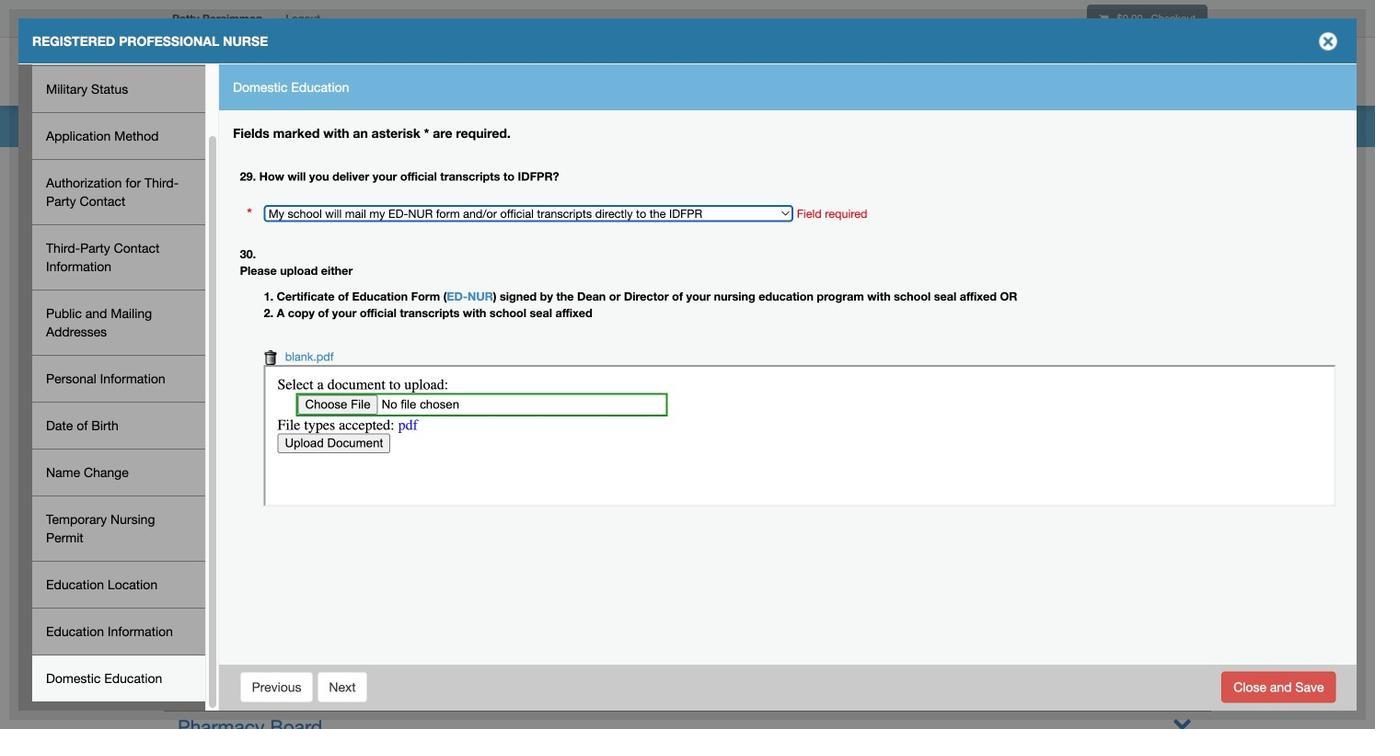 Task type: describe. For each thing, give the bounding box(es) containing it.
illinois department of financial and professional regulation image
[[163, 41, 583, 100]]

shopping cart image
[[1099, 13, 1109, 24]]

close window image
[[1314, 27, 1343, 56]]

2 chevron down image from the top
[[1173, 714, 1192, 730]]

remove this document image
[[264, 351, 279, 366]]



Task type: vqa. For each thing, say whether or not it's contained in the screenshot.
'REMOVE THIS DOCUMENT' icon
yes



Task type: locate. For each thing, give the bounding box(es) containing it.
0 vertical spatial chevron down image
[[1173, 350, 1192, 369]]

1 vertical spatial chevron down image
[[1173, 714, 1192, 730]]

None button
[[240, 672, 313, 704], [317, 672, 368, 704], [1222, 672, 1336, 704], [240, 672, 313, 704], [317, 672, 368, 704], [1222, 672, 1336, 704]]

chevron down image
[[1173, 654, 1192, 673], [1173, 714, 1192, 730]]

chevron down image
[[1173, 350, 1192, 369], [1173, 502, 1192, 521]]

1 vertical spatial chevron down image
[[1173, 502, 1192, 521]]

2 chevron down image from the top
[[1173, 502, 1192, 521]]

1 chevron down image from the top
[[1173, 350, 1192, 369]]

0 vertical spatial chevron down image
[[1173, 654, 1192, 673]]

1 chevron down image from the top
[[1173, 654, 1192, 673]]



